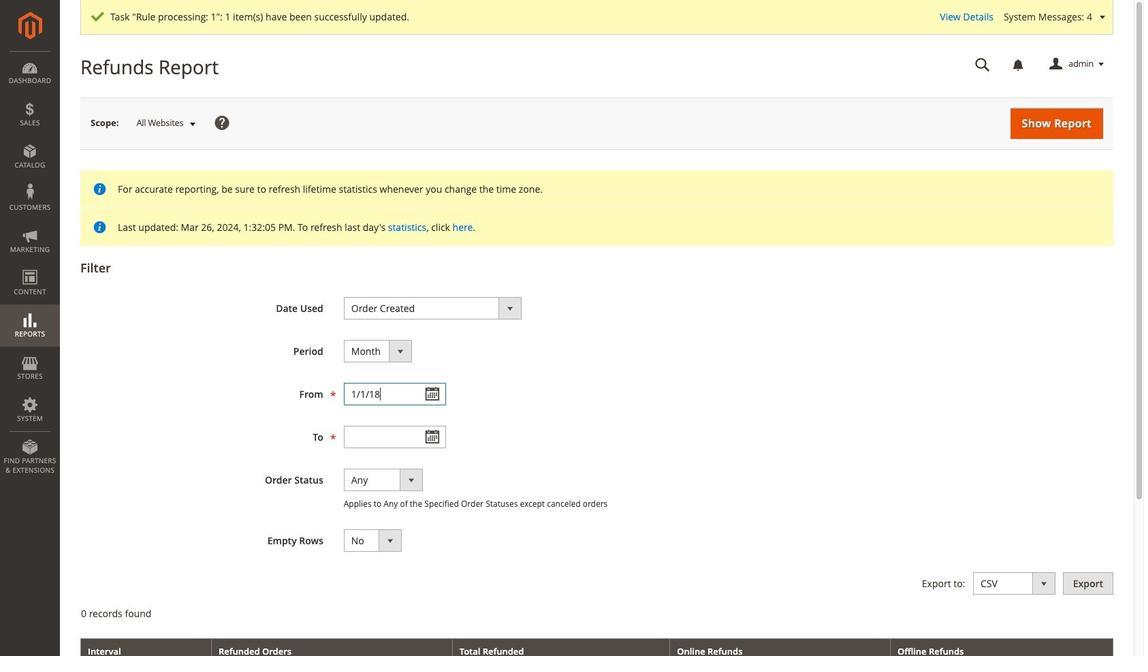 Task type: locate. For each thing, give the bounding box(es) containing it.
menu bar
[[0, 51, 60, 482]]

None text field
[[966, 52, 1000, 76], [344, 426, 446, 448], [966, 52, 1000, 76], [344, 426, 446, 448]]

None text field
[[344, 383, 446, 405]]

magento admin panel image
[[18, 12, 42, 40]]



